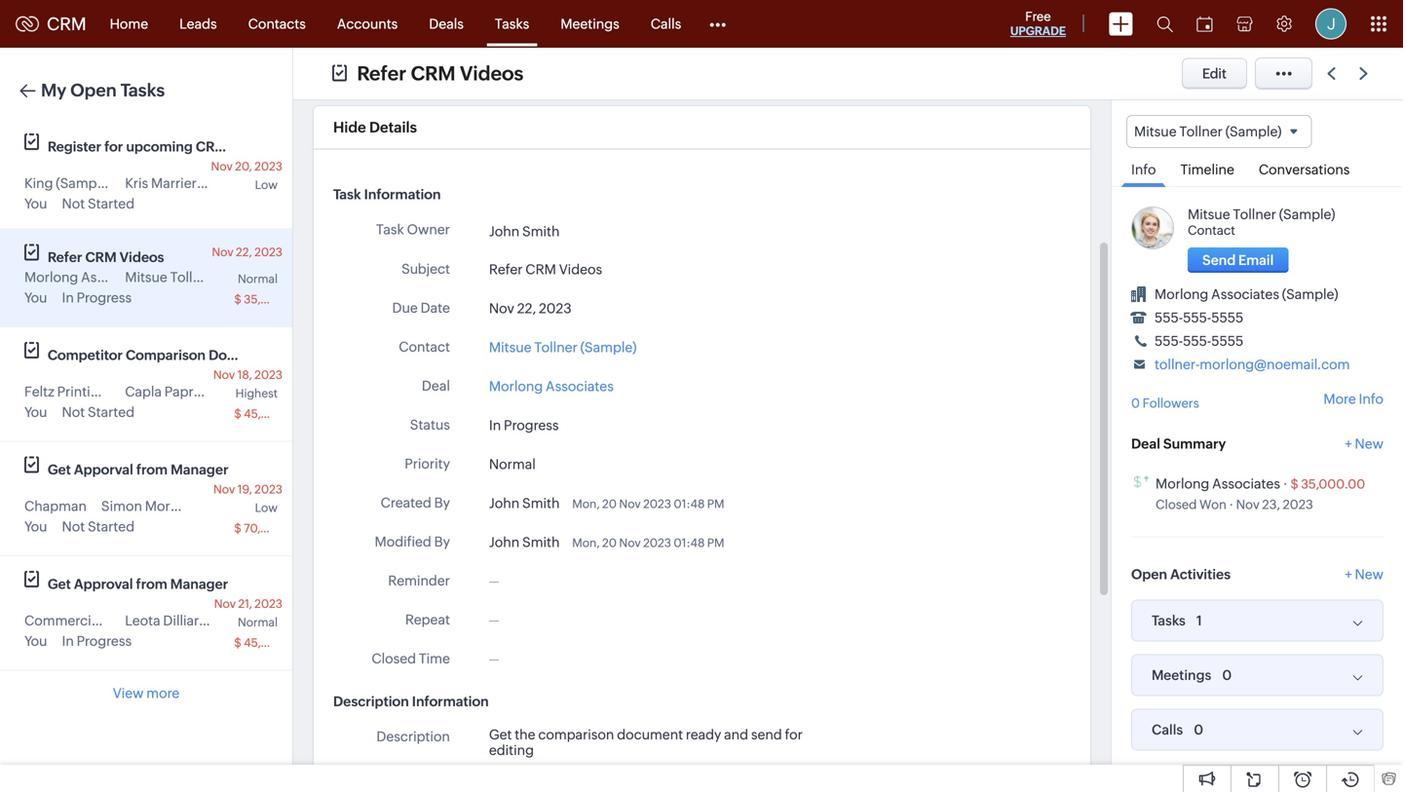 Task type: describe. For each thing, give the bounding box(es) containing it.
1 vertical spatial meetings
[[1152, 668, 1212, 683]]

1 horizontal spatial nov 22, 2023
[[489, 300, 572, 316]]

capla
[[125, 384, 162, 400]]

document
[[617, 727, 683, 742]]

view
[[113, 686, 144, 701]]

more info link
[[1324, 391, 1384, 407]]

logo image
[[16, 16, 39, 32]]

01:48 for created by
[[674, 497, 705, 510]]

the
[[515, 727, 536, 742]]

tollner-morlong@noemail.com
[[1155, 357, 1350, 372]]

Mitsue Tollner (Sample) field
[[1127, 115, 1312, 148]]

hide details link
[[333, 119, 417, 136]]

deal summary
[[1131, 436, 1226, 452]]

upgrade
[[1010, 24, 1066, 38]]

1 john from the top
[[489, 223, 520, 239]]

morlong associates (sample) link
[[1155, 287, 1339, 302]]

hide
[[333, 119, 366, 136]]

more info
[[1324, 391, 1384, 407]]

$ for simon morasca (sample)
[[234, 522, 241, 535]]

deals link
[[413, 0, 479, 47]]

tasks link
[[479, 0, 545, 47]]

1
[[1197, 613, 1202, 629]]

20 for created by
[[602, 497, 617, 510]]

contacts link
[[233, 0, 321, 47]]

edit
[[1202, 66, 1227, 81]]

summary
[[1164, 436, 1226, 452]]

competitor comparison document nov 18, 2023
[[48, 347, 283, 382]]

1 vertical spatial morlong associates link
[[1156, 476, 1280, 492]]

followers
[[1143, 396, 1199, 411]]

closed inside morlong associates · $ 35,000.00 closed won · nov 23, 2023
[[1156, 498, 1197, 512]]

created by
[[381, 495, 450, 510]]

info link
[[1122, 148, 1166, 187]]

modified by
[[375, 534, 450, 549]]

1 smith from the top
[[522, 223, 560, 239]]

my open tasks
[[41, 80, 165, 100]]

information for description information
[[412, 694, 489, 709]]

nov inside morlong associates · $ 35,000.00 closed won · nov 23, 2023
[[1236, 498, 1260, 512]]

2 5555 from the top
[[1212, 333, 1244, 349]]

apporval
[[74, 462, 133, 478]]

search image
[[1157, 16, 1173, 32]]

register
[[48, 139, 101, 154]]

ready
[[686, 727, 721, 742]]

3 started from the top
[[88, 519, 135, 535]]

accounts link
[[321, 0, 413, 47]]

0 horizontal spatial videos
[[120, 249, 164, 265]]

1 horizontal spatial refer
[[357, 62, 407, 85]]

calls link
[[635, 0, 697, 47]]

approval
[[74, 576, 133, 592]]

send
[[751, 727, 782, 742]]

press
[[105, 613, 138, 629]]

register for upcoming crm webinars nov 20, 2023
[[48, 139, 291, 173]]

more
[[146, 686, 180, 701]]

you for chapman
[[24, 519, 47, 535]]

task for task owner
[[376, 222, 404, 237]]

edit button
[[1182, 58, 1247, 89]]

printing
[[57, 384, 107, 400]]

2 horizontal spatial refer
[[489, 261, 523, 277]]

3 not started from the top
[[62, 519, 135, 535]]

23,
[[1262, 498, 1280, 512]]

1 horizontal spatial calls
[[1152, 722, 1183, 738]]

mon, 20 nov 2023 01:48 pm for created by
[[572, 497, 725, 510]]

nov inside register for upcoming crm webinars nov 20, 2023
[[211, 160, 233, 173]]

0 horizontal spatial mitsue tollner (sample) link
[[489, 337, 637, 357]]

morasca
[[145, 498, 199, 514]]

profile element
[[1304, 0, 1358, 47]]

for inside "get the comparison document ready and send for editing"
[[785, 727, 803, 742]]

0 horizontal spatial refer
[[48, 249, 82, 265]]

in for leota dilliard (sample)
[[62, 633, 74, 649]]

get for get approval from manager
[[48, 576, 71, 592]]

john smith for modified by
[[489, 534, 560, 550]]

paprocki
[[164, 384, 220, 400]]

calls inside 'calls' link
[[651, 16, 681, 32]]

1 horizontal spatial 22,
[[517, 300, 536, 316]]

kris marrier (sample)
[[125, 175, 256, 191]]

0 horizontal spatial nov 22, 2023
[[212, 246, 283, 259]]

2 + new from the top
[[1345, 567, 1384, 582]]

information for task information
[[364, 187, 441, 202]]

45,000.00 for leota dilliard (sample)
[[244, 636, 303, 650]]

(sample) inside field
[[1226, 124, 1282, 139]]

21,
[[238, 597, 252, 611]]

subject
[[402, 261, 450, 277]]

1 horizontal spatial mitsue tollner (sample)
[[489, 339, 637, 355]]

1 horizontal spatial tasks
[[495, 16, 529, 32]]

task owner
[[376, 222, 450, 237]]

0 for calls
[[1194, 722, 1204, 738]]

2023 inside get apporval from manager nov 19, 2023
[[254, 483, 283, 496]]

marrier
[[151, 175, 197, 191]]

simon
[[101, 498, 142, 514]]

0 horizontal spatial ·
[[1229, 498, 1234, 512]]

$ for mitsue tollner (sample)
[[234, 293, 241, 306]]

highest
[[235, 387, 278, 400]]

document
[[209, 347, 277, 363]]

description information
[[333, 694, 489, 709]]

comparison
[[538, 727, 614, 742]]

contacts
[[248, 16, 306, 32]]

smith for modified by
[[522, 534, 560, 550]]

feltz
[[24, 384, 54, 400]]

hide details
[[333, 119, 417, 136]]

by for modified by
[[434, 534, 450, 549]]

started for printing
[[88, 404, 135, 420]]

tollner-morlong@noemail.com link
[[1155, 357, 1350, 372]]

$ 45,000.00 for leota dilliard (sample)
[[234, 636, 303, 650]]

1 vertical spatial morlong associates
[[489, 378, 614, 394]]

leota dilliard (sample)
[[125, 613, 266, 629]]

create menu image
[[1109, 12, 1133, 36]]

previous record image
[[1327, 67, 1336, 80]]

started for (sample)
[[88, 196, 135, 211]]

normal for leota dilliard (sample)
[[238, 616, 278, 629]]

conversations link
[[1249, 148, 1360, 186]]

1 vertical spatial progress
[[504, 417, 559, 433]]

from for approval
[[136, 576, 167, 592]]

you for morlong associates
[[24, 290, 47, 306]]

service
[[110, 384, 157, 400]]

0 horizontal spatial 0
[[1131, 396, 1140, 411]]

free upgrade
[[1010, 9, 1066, 38]]

due date
[[392, 300, 450, 316]]

free
[[1025, 9, 1051, 24]]

repeat
[[405, 612, 450, 627]]

capla paprocki (sample)
[[125, 384, 279, 400]]

+ new link
[[1345, 436, 1384, 462]]

progress for mitsue tollner (sample)
[[77, 290, 132, 306]]

status
[[410, 417, 450, 433]]

description for description information
[[333, 694, 409, 709]]

not started for printing
[[62, 404, 135, 420]]

simon morasca (sample)
[[101, 498, 258, 514]]

king (sample)
[[24, 175, 112, 191]]

home link
[[94, 0, 164, 47]]

timeline link
[[1171, 148, 1244, 186]]

20,
[[235, 160, 252, 173]]

upcoming
[[126, 139, 193, 154]]

1 horizontal spatial open
[[1131, 567, 1167, 582]]

1 horizontal spatial ·
[[1283, 476, 1288, 492]]

nov inside 'competitor comparison document nov 18, 2023'
[[213, 368, 235, 382]]

2 555-555-5555 from the top
[[1155, 333, 1244, 349]]

comparison
[[126, 347, 206, 363]]

2023 inside morlong associates · $ 35,000.00 closed won · nov 23, 2023
[[1283, 498, 1313, 512]]

0 horizontal spatial tasks
[[121, 80, 165, 100]]

my
[[41, 80, 66, 100]]

0 for meetings
[[1222, 668, 1232, 683]]

for inside register for upcoming crm webinars nov 20, 2023
[[104, 139, 123, 154]]

associates inside morlong associates · $ 35,000.00 closed won · nov 23, 2023
[[1212, 476, 1280, 492]]

timeline
[[1181, 162, 1235, 178]]

modified
[[375, 534, 432, 549]]

details
[[369, 119, 417, 136]]

due
[[392, 300, 418, 316]]

1 vertical spatial mitsue tollner (sample)
[[125, 269, 273, 285]]

kris
[[125, 175, 148, 191]]

0 vertical spatial mitsue tollner (sample) link
[[1188, 207, 1336, 222]]

deals
[[429, 16, 464, 32]]

18,
[[237, 368, 252, 382]]



Task type: vqa. For each thing, say whether or not it's contained in the screenshot.


Task type: locate. For each thing, give the bounding box(es) containing it.
morlong@noemail.com
[[1200, 357, 1350, 372]]

35,000.00 inside morlong associates · $ 35,000.00 closed won · nov 23, 2023
[[1301, 477, 1365, 492]]

0 vertical spatial 45,000.00
[[244, 407, 303, 421]]

1 vertical spatial started
[[88, 404, 135, 420]]

2 vertical spatial smith
[[522, 534, 560, 550]]

info inside info link
[[1131, 162, 1156, 178]]

1 low from the top
[[255, 178, 278, 191]]

0 vertical spatial john
[[489, 223, 520, 239]]

1 vertical spatial low
[[255, 501, 278, 515]]

get inside get apporval from manager nov 19, 2023
[[48, 462, 71, 478]]

1 horizontal spatial 35,000.00
[[1301, 477, 1365, 492]]

$
[[234, 293, 241, 306], [234, 407, 241, 421], [1291, 477, 1299, 492], [234, 522, 241, 535], [234, 636, 241, 650]]

commercial press
[[24, 613, 138, 629]]

2 mon, 20 nov 2023 01:48 pm from the top
[[572, 536, 725, 549]]

$ for leota dilliard (sample)
[[234, 636, 241, 650]]

smith
[[522, 223, 560, 239], [522, 495, 560, 511], [522, 534, 560, 550]]

22, up $ 35,000.00
[[236, 246, 252, 259]]

0 followers
[[1131, 396, 1199, 411]]

1 vertical spatial new
[[1355, 567, 1384, 582]]

1 vertical spatial contact
[[399, 339, 450, 355]]

started down the kris
[[88, 196, 135, 211]]

from inside get approval from manager nov 21, 2023
[[136, 576, 167, 592]]

created
[[381, 495, 432, 510]]

1 horizontal spatial deal
[[1131, 436, 1161, 452]]

not started for (sample)
[[62, 196, 135, 211]]

2 john from the top
[[489, 495, 520, 511]]

1 + from the top
[[1345, 436, 1352, 452]]

started down the simon
[[88, 519, 135, 535]]

0 vertical spatial + new
[[1345, 436, 1384, 452]]

0 vertical spatial open
[[70, 80, 117, 100]]

get left the
[[489, 727, 512, 742]]

date
[[421, 300, 450, 316]]

0 horizontal spatial info
[[1131, 162, 1156, 178]]

by right created
[[434, 495, 450, 510]]

1 vertical spatial 20
[[602, 536, 617, 549]]

task down hide
[[333, 187, 361, 202]]

2 started from the top
[[88, 404, 135, 420]]

$ 35,000.00
[[234, 293, 303, 306]]

mitsue inside field
[[1134, 124, 1177, 139]]

deal down the 0 followers on the bottom
[[1131, 436, 1161, 452]]

22, right date
[[517, 300, 536, 316]]

0 vertical spatial for
[[104, 139, 123, 154]]

5555 up tollner-morlong@noemail.com
[[1212, 333, 1244, 349]]

0 vertical spatial 35,000.00
[[244, 293, 303, 306]]

1 pm from the top
[[707, 497, 725, 510]]

in progress for leota dilliard (sample)
[[62, 633, 132, 649]]

0 vertical spatial meetings
[[561, 16, 620, 32]]

0 horizontal spatial mitsue tollner (sample)
[[125, 269, 273, 285]]

$ inside morlong associates · $ 35,000.00 closed won · nov 23, 2023
[[1291, 477, 1299, 492]]

35,000.00 up document
[[244, 293, 303, 306]]

task for task information
[[333, 187, 361, 202]]

pm for created by
[[707, 497, 725, 510]]

0 horizontal spatial calls
[[651, 16, 681, 32]]

0 vertical spatial deal
[[422, 378, 450, 394]]

1 horizontal spatial meetings
[[1152, 668, 1212, 683]]

get inside "get the comparison document ready and send for editing"
[[489, 727, 512, 742]]

manager up leota dilliard (sample)
[[170, 576, 228, 592]]

contact down timeline
[[1188, 223, 1236, 238]]

john for created by
[[489, 495, 520, 511]]

5555 down morlong associates (sample) link
[[1212, 310, 1244, 326]]

more
[[1324, 391, 1356, 407]]

1 555-555-5555 from the top
[[1155, 310, 1244, 326]]

1 by from the top
[[434, 495, 450, 510]]

manager
[[171, 462, 229, 478], [170, 576, 228, 592]]

description for description
[[377, 729, 450, 744]]

morlong inside morlong associates · $ 35,000.00 closed won · nov 23, 2023
[[1156, 476, 1210, 492]]

closed left the time
[[372, 651, 416, 666]]

1 vertical spatial in progress
[[489, 417, 559, 433]]

not for (sample)
[[62, 196, 85, 211]]

refer right subject
[[489, 261, 523, 277]]

$ for capla paprocki (sample)
[[234, 407, 241, 421]]

for right send
[[785, 727, 803, 742]]

1 horizontal spatial task
[[376, 222, 404, 237]]

not started down king (sample)
[[62, 196, 135, 211]]

deal for deal
[[422, 378, 450, 394]]

in down commercial
[[62, 633, 74, 649]]

2 pm from the top
[[707, 536, 725, 549]]

tollner-
[[1155, 357, 1200, 372]]

1 vertical spatial for
[[785, 727, 803, 742]]

(sample)
[[1226, 124, 1282, 139], [56, 175, 112, 191], [199, 175, 256, 191], [1279, 207, 1336, 222], [216, 269, 273, 285], [1282, 287, 1339, 302], [580, 339, 637, 355], [223, 384, 279, 400], [202, 498, 258, 514], [210, 613, 266, 629]]

mon, for created by
[[572, 497, 600, 510]]

1 vertical spatial ·
[[1229, 498, 1234, 512]]

you up feltz
[[24, 290, 47, 306]]

1 horizontal spatial morlong associates
[[489, 378, 614, 394]]

3 john smith from the top
[[489, 534, 560, 550]]

nov inside get approval from manager nov 21, 2023
[[214, 597, 236, 611]]

1 vertical spatial john smith
[[489, 495, 560, 511]]

closed left won
[[1156, 498, 1197, 512]]

by for created by
[[434, 495, 450, 510]]

in progress right status
[[489, 417, 559, 433]]

deal
[[422, 378, 450, 394], [1131, 436, 1161, 452]]

2 vertical spatial progress
[[77, 633, 132, 649]]

5 you from the top
[[24, 633, 47, 649]]

open right the my
[[70, 80, 117, 100]]

2 smith from the top
[[522, 495, 560, 511]]

0 horizontal spatial closed
[[372, 651, 416, 666]]

progress
[[77, 290, 132, 306], [504, 417, 559, 433], [77, 633, 132, 649]]

won
[[1200, 498, 1227, 512]]

70,000.00
[[244, 522, 303, 535]]

1 vertical spatial pm
[[707, 536, 725, 549]]

manager inside get apporval from manager nov 19, 2023
[[171, 462, 229, 478]]

2 01:48 from the top
[[674, 536, 705, 549]]

low for simon morasca (sample)
[[255, 501, 278, 515]]

john smith
[[489, 223, 560, 239], [489, 495, 560, 511], [489, 534, 560, 550]]

1 you from the top
[[24, 196, 47, 211]]

0 vertical spatial not started
[[62, 196, 135, 211]]

information
[[364, 187, 441, 202], [412, 694, 489, 709]]

john right modified by
[[489, 534, 520, 550]]

john smith for created by
[[489, 495, 560, 511]]

started
[[88, 196, 135, 211], [88, 404, 135, 420], [88, 519, 135, 535]]

closed
[[1156, 498, 1197, 512], [372, 651, 416, 666]]

not for printing
[[62, 404, 85, 420]]

1 vertical spatial 0
[[1222, 668, 1232, 683]]

2023 inside register for upcoming crm webinars nov 20, 2023
[[254, 160, 283, 173]]

2023
[[254, 160, 283, 173], [254, 246, 283, 259], [539, 300, 572, 316], [254, 368, 283, 382], [254, 483, 283, 496], [643, 497, 671, 510], [1283, 498, 1313, 512], [643, 536, 671, 549], [254, 597, 283, 611]]

morlong associates (sample)
[[1155, 287, 1339, 302]]

from up morasca
[[136, 462, 168, 478]]

mitsue tollner (sample) inside field
[[1134, 124, 1282, 139]]

john for modified by
[[489, 534, 520, 550]]

nov 22, 2023
[[212, 246, 283, 259], [489, 300, 572, 316]]

0 vertical spatial task
[[333, 187, 361, 202]]

morlong
[[24, 269, 78, 285], [1155, 287, 1209, 302], [489, 378, 543, 394], [1156, 476, 1210, 492]]

1 mon, 20 nov 2023 01:48 pm from the top
[[572, 497, 725, 510]]

1 not started from the top
[[62, 196, 135, 211]]

1 vertical spatial smith
[[522, 495, 560, 511]]

refer down accounts link
[[357, 62, 407, 85]]

from
[[136, 462, 168, 478], [136, 576, 167, 592]]

$ 45,000.00 down highest
[[234, 407, 303, 421]]

pm for modified by
[[707, 536, 725, 549]]

task information
[[333, 187, 441, 202]]

videos
[[460, 62, 524, 85], [120, 249, 164, 265], [559, 261, 602, 277]]

morlong associates · $ 35,000.00 closed won · nov 23, 2023
[[1156, 476, 1365, 512]]

2 vertical spatial not
[[62, 519, 85, 535]]

0 vertical spatial mon,
[[572, 497, 600, 510]]

0 vertical spatial 20
[[602, 497, 617, 510]]

0 vertical spatial pm
[[707, 497, 725, 510]]

$ 45,000.00 down '21,'
[[234, 636, 303, 650]]

meetings
[[561, 16, 620, 32], [1152, 668, 1212, 683]]

in up competitor
[[62, 290, 74, 306]]

tasks
[[495, 16, 529, 32], [121, 80, 165, 100], [1152, 613, 1186, 629]]

task down task information
[[376, 222, 404, 237]]

3 smith from the top
[[522, 534, 560, 550]]

tollner
[[1180, 124, 1223, 139], [1233, 207, 1277, 222], [170, 269, 214, 285], [534, 339, 578, 355]]

None button
[[1188, 248, 1289, 273]]

search element
[[1145, 0, 1185, 48]]

started down feltz printing service
[[88, 404, 135, 420]]

you for commercial press
[[24, 633, 47, 649]]

$ 45,000.00
[[234, 407, 303, 421], [234, 636, 303, 650]]

2 $ 45,000.00 from the top
[[234, 636, 303, 650]]

not started down feltz printing service
[[62, 404, 135, 420]]

you down king
[[24, 196, 47, 211]]

tasks up upcoming at the top of the page
[[121, 80, 165, 100]]

tollner inside the mitsue tollner (sample) field
[[1180, 124, 1223, 139]]

from up leota
[[136, 576, 167, 592]]

1 horizontal spatial 0
[[1194, 722, 1204, 738]]

1 john smith from the top
[[489, 223, 560, 239]]

leota
[[125, 613, 160, 629]]

in progress for mitsue tollner (sample)
[[62, 290, 132, 306]]

manager inside get approval from manager nov 21, 2023
[[170, 576, 228, 592]]

0 vertical spatial nov 22, 2023
[[212, 246, 283, 259]]

0 vertical spatial calls
[[651, 16, 681, 32]]

0 vertical spatial by
[[434, 495, 450, 510]]

1 + new from the top
[[1345, 436, 1384, 452]]

normal right the priority
[[489, 456, 536, 472]]

2 45,000.00 from the top
[[244, 636, 303, 650]]

0 vertical spatial mitsue tollner (sample)
[[1134, 124, 1282, 139]]

john right created by
[[489, 495, 520, 511]]

2 not started from the top
[[62, 404, 135, 420]]

2 horizontal spatial mitsue tollner (sample)
[[1134, 124, 1282, 139]]

mon, for modified by
[[572, 536, 600, 549]]

0 vertical spatial john smith
[[489, 223, 560, 239]]

1 20 from the top
[[602, 497, 617, 510]]

2 vertical spatial get
[[489, 727, 512, 742]]

john
[[489, 223, 520, 239], [489, 495, 520, 511], [489, 534, 520, 550]]

1 vertical spatial tasks
[[121, 80, 165, 100]]

01:48 for modified by
[[674, 536, 705, 549]]

1 started from the top
[[88, 196, 135, 211]]

normal down '21,'
[[238, 616, 278, 629]]

35,000.00
[[244, 293, 303, 306], [1301, 477, 1365, 492]]

0 vertical spatial get
[[48, 462, 71, 478]]

manager up simon morasca (sample)
[[171, 462, 229, 478]]

meetings left 'calls' link
[[561, 16, 620, 32]]

0 horizontal spatial 35,000.00
[[244, 293, 303, 306]]

not down king (sample)
[[62, 196, 85, 211]]

1 horizontal spatial morlong associates link
[[1156, 476, 1280, 492]]

morlong associates link
[[489, 376, 614, 396], [1156, 476, 1280, 492]]

meetings down 1
[[1152, 668, 1212, 683]]

0 vertical spatial manager
[[171, 462, 229, 478]]

2 vertical spatial 0
[[1194, 722, 1204, 738]]

feltz printing service
[[24, 384, 157, 400]]

from inside get apporval from manager nov 19, 2023
[[136, 462, 168, 478]]

you down the chapman
[[24, 519, 47, 535]]

1 not from the top
[[62, 196, 85, 211]]

1 vertical spatial closed
[[372, 651, 416, 666]]

contact down due date
[[399, 339, 450, 355]]

in right status
[[489, 417, 501, 433]]

1 horizontal spatial contact
[[1188, 223, 1236, 238]]

2 + from the top
[[1345, 567, 1352, 582]]

mon,
[[572, 497, 600, 510], [572, 536, 600, 549]]

profile image
[[1316, 8, 1347, 39]]

king
[[24, 175, 53, 191]]

get inside get approval from manager nov 21, 2023
[[48, 576, 71, 592]]

(sample) inside mitsue tollner (sample) contact
[[1279, 207, 1336, 222]]

4 you from the top
[[24, 519, 47, 535]]

0 vertical spatial information
[[364, 187, 441, 202]]

tasks left 1
[[1152, 613, 1186, 629]]

info right more
[[1359, 391, 1384, 407]]

mitsue tollner (sample) link
[[1188, 207, 1336, 222], [489, 337, 637, 357]]

next record image
[[1359, 67, 1372, 80]]

manager for morasca
[[171, 462, 229, 478]]

crm inside register for upcoming crm webinars nov 20, 2023
[[196, 139, 227, 154]]

1 45,000.00 from the top
[[244, 407, 303, 421]]

closed time
[[372, 651, 450, 666]]

0 horizontal spatial open
[[70, 80, 117, 100]]

contact
[[1188, 223, 1236, 238], [399, 339, 450, 355]]

0 horizontal spatial meetings
[[561, 16, 620, 32]]

smith for created by
[[522, 495, 560, 511]]

meetings link
[[545, 0, 635, 47]]

get up commercial
[[48, 576, 71, 592]]

1 vertical spatial normal
[[489, 456, 536, 472]]

in for mitsue tollner (sample)
[[62, 290, 74, 306]]

tollner inside mitsue tollner (sample) contact
[[1233, 207, 1277, 222]]

low down webinars at the top of the page
[[255, 178, 278, 191]]

by right modified
[[434, 534, 450, 549]]

45,000.00 down highest
[[244, 407, 303, 421]]

2 horizontal spatial videos
[[559, 261, 602, 277]]

20
[[602, 497, 617, 510], [602, 536, 617, 549]]

0 vertical spatial mon, 20 nov 2023 01:48 pm
[[572, 497, 725, 510]]

info
[[1131, 162, 1156, 178], [1359, 391, 1384, 407]]

accounts
[[337, 16, 398, 32]]

get apporval from manager nov 19, 2023
[[48, 462, 283, 496]]

low up $ 70,000.00
[[255, 501, 278, 515]]

2 from from the top
[[136, 576, 167, 592]]

2 low from the top
[[255, 501, 278, 515]]

2 not from the top
[[62, 404, 85, 420]]

get for get apporval from manager
[[48, 462, 71, 478]]

1 horizontal spatial info
[[1359, 391, 1384, 407]]

open activities
[[1131, 567, 1231, 582]]

0 vertical spatial closed
[[1156, 498, 1197, 512]]

2 mon, from the top
[[572, 536, 600, 549]]

in
[[62, 290, 74, 306], [489, 417, 501, 433], [62, 633, 74, 649]]

leads
[[179, 16, 217, 32]]

info left timeline
[[1131, 162, 1156, 178]]

1 vertical spatial 22,
[[517, 300, 536, 316]]

0 horizontal spatial task
[[333, 187, 361, 202]]

deal for deal summary
[[1131, 436, 1161, 452]]

35,000.00 down "+ new" link
[[1301, 477, 1365, 492]]

1 horizontal spatial videos
[[460, 62, 524, 85]]

3 you from the top
[[24, 404, 47, 420]]

1 $ 45,000.00 from the top
[[234, 407, 303, 421]]

2023 inside 'competitor comparison document nov 18, 2023'
[[254, 368, 283, 382]]

refer
[[357, 62, 407, 85], [48, 249, 82, 265], [489, 261, 523, 277]]

$ 45,000.00 for capla paprocki (sample)
[[234, 407, 303, 421]]

mitsue inside mitsue tollner (sample) contact
[[1188, 207, 1230, 222]]

deal up status
[[422, 378, 450, 394]]

1 vertical spatial by
[[434, 534, 450, 549]]

dilliard
[[163, 613, 207, 629]]

john right owner
[[489, 223, 520, 239]]

not started down the simon
[[62, 519, 135, 535]]

45,000.00 for capla paprocki (sample)
[[244, 407, 303, 421]]

3 john from the top
[[489, 534, 520, 550]]

1 01:48 from the top
[[674, 497, 705, 510]]

$ 70,000.00
[[234, 522, 303, 535]]

nov 22, 2023 right date
[[489, 300, 572, 316]]

manager for dilliard
[[170, 576, 228, 592]]

1 from from the top
[[136, 462, 168, 478]]

view more
[[113, 686, 180, 701]]

tasks right deals at left top
[[495, 16, 529, 32]]

5555
[[1212, 310, 1244, 326], [1212, 333, 1244, 349]]

calendar image
[[1197, 16, 1213, 32]]

0 horizontal spatial morlong associates
[[24, 269, 149, 285]]

open left activities
[[1131, 567, 1167, 582]]

in progress down commercial press
[[62, 633, 132, 649]]

1 mon, from the top
[[572, 497, 600, 510]]

crm link
[[16, 14, 86, 34]]

in progress
[[62, 290, 132, 306], [489, 417, 559, 433], [62, 633, 132, 649]]

1 5555 from the top
[[1212, 310, 1244, 326]]

description down closed time
[[333, 694, 409, 709]]

for right register
[[104, 139, 123, 154]]

normal up $ 35,000.00
[[238, 272, 278, 286]]

competitor
[[48, 347, 123, 363]]

2 vertical spatial normal
[[238, 616, 278, 629]]

refer down king (sample)
[[48, 249, 82, 265]]

pm
[[707, 497, 725, 510], [707, 536, 725, 549]]

3 not from the top
[[62, 519, 85, 535]]

1 new from the top
[[1355, 436, 1384, 452]]

1 vertical spatial not
[[62, 404, 85, 420]]

2 new from the top
[[1355, 567, 1384, 582]]

not down the printing
[[62, 404, 85, 420]]

progress for leota dilliard (sample)
[[77, 633, 132, 649]]

home
[[110, 16, 148, 32]]

+
[[1345, 436, 1352, 452], [1345, 567, 1352, 582]]

not down the chapman
[[62, 519, 85, 535]]

2 vertical spatial mitsue tollner (sample)
[[489, 339, 637, 355]]

1 vertical spatial 01:48
[[674, 536, 705, 549]]

22,
[[236, 246, 252, 259], [517, 300, 536, 316]]

2 john smith from the top
[[489, 495, 560, 511]]

0 horizontal spatial deal
[[422, 378, 450, 394]]

get up the chapman
[[48, 462, 71, 478]]

and
[[724, 727, 748, 742]]

0 horizontal spatial morlong associates link
[[489, 376, 614, 396]]

chapman
[[24, 498, 87, 514]]

2 20 from the top
[[602, 536, 617, 549]]

mitsue tollner (sample)
[[1134, 124, 1282, 139], [125, 269, 273, 285], [489, 339, 637, 355]]

create menu element
[[1097, 0, 1145, 47]]

2023 inside get approval from manager nov 21, 2023
[[254, 597, 283, 611]]

nov inside get apporval from manager nov 19, 2023
[[213, 483, 235, 496]]

commercial
[[24, 613, 102, 629]]

you down commercial
[[24, 633, 47, 649]]

555-555-5555
[[1155, 310, 1244, 326], [1155, 333, 1244, 349]]

nov 22, 2023 up $ 35,000.00
[[212, 246, 283, 259]]

description down description information
[[377, 729, 450, 744]]

mitsue tollner (sample) contact
[[1188, 207, 1336, 238]]

time
[[419, 651, 450, 666]]

45,000.00 down '21,'
[[244, 636, 303, 650]]

mon, 20 nov 2023 01:48 pm
[[572, 497, 725, 510], [572, 536, 725, 549]]

conversations
[[1259, 162, 1350, 178]]

task
[[333, 187, 361, 202], [376, 222, 404, 237]]

normal for mitsue tollner (sample)
[[238, 272, 278, 286]]

1 horizontal spatial for
[[785, 727, 803, 742]]

in progress up competitor
[[62, 290, 132, 306]]

from for apporval
[[136, 462, 168, 478]]

1 vertical spatial calls
[[1152, 722, 1183, 738]]

20 for modified by
[[602, 536, 617, 549]]

contact inside mitsue tollner (sample) contact
[[1188, 223, 1236, 238]]

0 vertical spatial morlong associates
[[24, 269, 149, 285]]

information down the time
[[412, 694, 489, 709]]

1 vertical spatial get
[[48, 576, 71, 592]]

information up task owner
[[364, 187, 441, 202]]

0 vertical spatial from
[[136, 462, 168, 478]]

2 horizontal spatial tasks
[[1152, 613, 1186, 629]]

2 you from the top
[[24, 290, 47, 306]]

you for feltz printing service
[[24, 404, 47, 420]]

2 vertical spatial john smith
[[489, 534, 560, 550]]

0 vertical spatial 555-555-5555
[[1155, 310, 1244, 326]]

2 by from the top
[[434, 534, 450, 549]]

0 vertical spatial $ 45,000.00
[[234, 407, 303, 421]]

0 vertical spatial 22,
[[236, 246, 252, 259]]

low for kris marrier (sample)
[[255, 178, 278, 191]]

mon, 20 nov 2023 01:48 pm for modified by
[[572, 536, 725, 549]]

1 vertical spatial + new
[[1345, 567, 1384, 582]]

·
[[1283, 476, 1288, 492], [1229, 498, 1234, 512]]

1 vertical spatial description
[[377, 729, 450, 744]]

1 vertical spatial task
[[376, 222, 404, 237]]

you down feltz
[[24, 404, 47, 420]]

Other Modules field
[[697, 8, 739, 39]]

0 horizontal spatial contact
[[399, 339, 450, 355]]

1 vertical spatial in
[[489, 417, 501, 433]]

1 vertical spatial 35,000.00
[[1301, 477, 1365, 492]]

you for king (sample)
[[24, 196, 47, 211]]

webinars
[[230, 139, 291, 154]]



